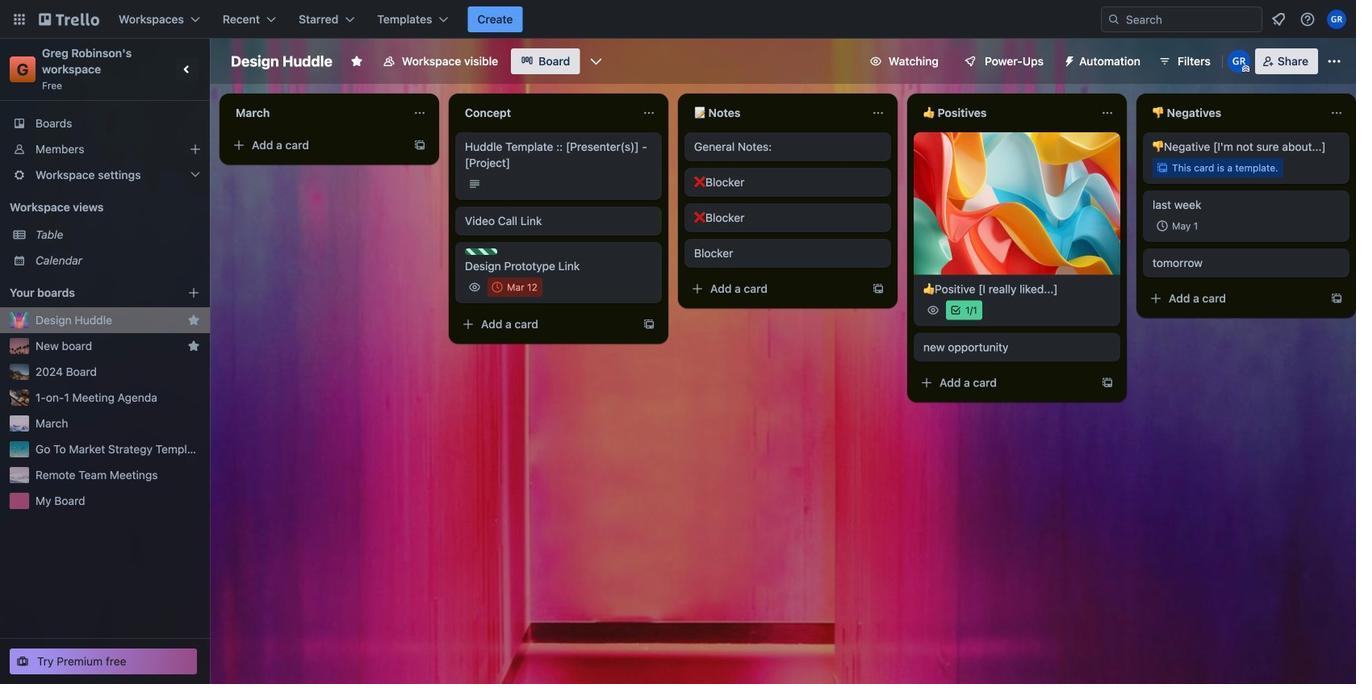 Task type: locate. For each thing, give the bounding box(es) containing it.
starred icon image
[[187, 314, 200, 327], [187, 340, 200, 353]]

1 horizontal spatial create from template… image
[[1101, 377, 1114, 390]]

1 horizontal spatial greg robinson (gregrobinson96) image
[[1327, 10, 1346, 29]]

0 horizontal spatial greg robinson (gregrobinson96) image
[[1228, 50, 1250, 73]]

2 horizontal spatial create from template… image
[[1330, 292, 1343, 305]]

None text field
[[226, 100, 407, 126], [685, 100, 865, 126], [914, 100, 1095, 126], [1143, 100, 1324, 126], [226, 100, 407, 126], [685, 100, 865, 126], [914, 100, 1095, 126], [1143, 100, 1324, 126]]

create from template… image
[[413, 139, 426, 152], [872, 283, 885, 295], [1330, 292, 1343, 305]]

create from template… image
[[643, 318, 655, 331], [1101, 377, 1114, 390]]

Board name text field
[[223, 48, 341, 74]]

greg robinson (gregrobinson96) image down search field
[[1228, 50, 1250, 73]]

0 vertical spatial create from template… image
[[643, 318, 655, 331]]

0 vertical spatial starred icon image
[[187, 314, 200, 327]]

open information menu image
[[1300, 11, 1316, 27]]

color: green, title: none image
[[465, 249, 497, 255]]

customize views image
[[588, 53, 604, 69]]

greg robinson (gregrobinson96) image right open information menu image
[[1327, 10, 1346, 29]]

0 notifications image
[[1269, 10, 1288, 29]]

None text field
[[455, 100, 636, 126]]

0 horizontal spatial create from template… image
[[413, 139, 426, 152]]

1 starred icon image from the top
[[187, 314, 200, 327]]

1 vertical spatial create from template… image
[[1101, 377, 1114, 390]]

None checkbox
[[1153, 216, 1203, 236], [488, 278, 542, 297], [1153, 216, 1203, 236], [488, 278, 542, 297]]

back to home image
[[39, 6, 99, 32]]

this member is an admin of this board. image
[[1242, 65, 1249, 73]]

1 horizontal spatial create from template… image
[[872, 283, 885, 295]]

greg robinson (gregrobinson96) image
[[1327, 10, 1346, 29], [1228, 50, 1250, 73]]

2 starred icon image from the top
[[187, 340, 200, 353]]

0 vertical spatial greg robinson (gregrobinson96) image
[[1327, 10, 1346, 29]]

workspace navigation collapse icon image
[[176, 58, 199, 81]]

1 vertical spatial starred icon image
[[187, 340, 200, 353]]



Task type: describe. For each thing, give the bounding box(es) containing it.
Search field
[[1120, 8, 1262, 31]]

your boards with 8 items element
[[10, 283, 163, 303]]

0 horizontal spatial create from template… image
[[643, 318, 655, 331]]

add board image
[[187, 287, 200, 299]]

1 vertical spatial greg robinson (gregrobinson96) image
[[1228, 50, 1250, 73]]

primary element
[[0, 0, 1356, 39]]

search image
[[1107, 13, 1120, 26]]

greg robinson (gregrobinson96) image inside primary element
[[1327, 10, 1346, 29]]

show menu image
[[1326, 53, 1342, 69]]

star or unstar board image
[[350, 55, 363, 68]]

sm image
[[1057, 48, 1079, 71]]



Task type: vqa. For each thing, say whether or not it's contained in the screenshot.
the topmost Starred Icon
yes



